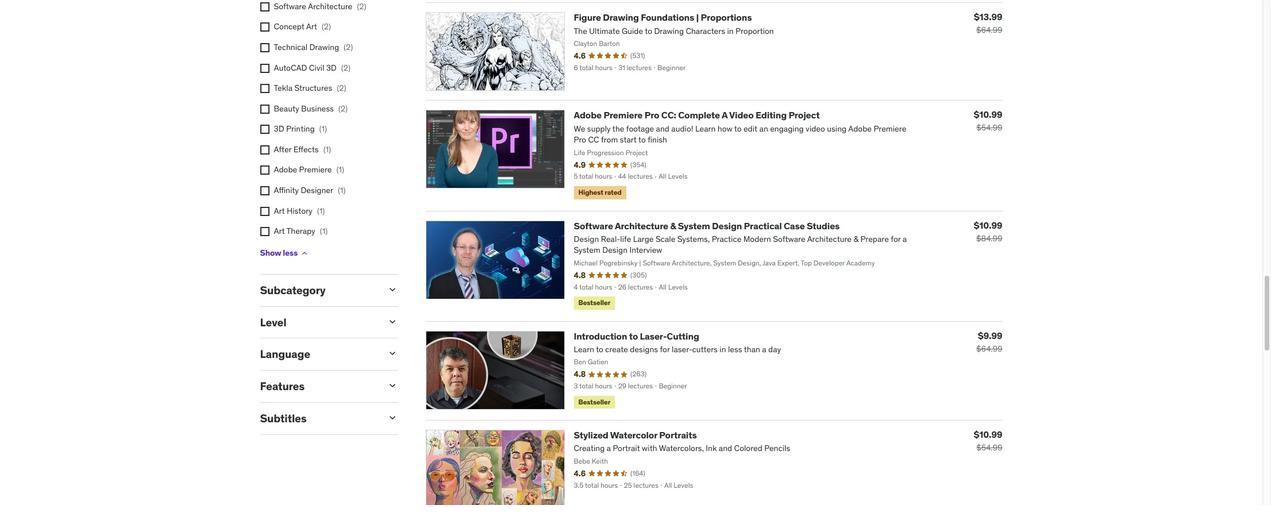 Task type: vqa. For each thing, say whether or not it's contained in the screenshot.
the Drawing for Figure
yes



Task type: locate. For each thing, give the bounding box(es) containing it.
xsmall image left technical
[[260, 43, 269, 52]]

after effects (1)
[[274, 144, 331, 155]]

(1)
[[319, 124, 327, 134], [323, 144, 331, 155], [337, 165, 344, 175], [338, 185, 346, 195], [317, 206, 325, 216], [320, 226, 328, 236]]

art for art history
[[274, 206, 285, 216]]

premiere up designer
[[299, 165, 332, 175]]

art left therapy
[[274, 226, 285, 236]]

$10.99
[[974, 109, 1003, 120], [974, 219, 1003, 231], [974, 429, 1003, 440]]

architecture up "concept art (2)" on the top left of the page
[[308, 1, 353, 11]]

(2) for beauty business (2)
[[338, 103, 348, 114]]

$54.99
[[977, 123, 1003, 133], [977, 443, 1003, 453]]

subcategory button
[[260, 283, 377, 297]]

editing
[[756, 109, 787, 121]]

1 vertical spatial adobe
[[274, 165, 297, 175]]

0 vertical spatial $64.99
[[977, 25, 1003, 35]]

0 vertical spatial software
[[274, 1, 306, 11]]

1 $54.99 from the top
[[977, 123, 1003, 133]]

1 vertical spatial drawing
[[309, 42, 339, 52]]

xsmall image right less
[[300, 249, 309, 258]]

premiere for pro
[[604, 109, 643, 121]]

4 xsmall image from the top
[[260, 145, 269, 155]]

software for software architecture (2)
[[274, 1, 306, 11]]

small image
[[387, 284, 398, 295], [387, 380, 398, 392], [387, 412, 398, 424]]

$64.99 for $13.99
[[977, 25, 1003, 35]]

premiere
[[604, 109, 643, 121], [299, 165, 332, 175]]

art left history
[[274, 206, 285, 216]]

1 vertical spatial software
[[574, 220, 613, 231]]

1 horizontal spatial 3d
[[326, 62, 337, 73]]

(2)
[[357, 1, 366, 11], [322, 21, 331, 32], [344, 42, 353, 52], [341, 62, 351, 73], [337, 83, 346, 93], [338, 103, 348, 114]]

level
[[260, 315, 286, 329]]

xsmall image left affinity
[[260, 186, 269, 195]]

printing
[[286, 124, 315, 134]]

0 vertical spatial $10.99
[[974, 109, 1003, 120]]

1 $10.99 $54.99 from the top
[[974, 109, 1003, 133]]

stylized
[[574, 430, 609, 441]]

drawing up civil
[[309, 42, 339, 52]]

small image for subtitles
[[387, 412, 398, 424]]

1 horizontal spatial architecture
[[615, 220, 669, 231]]

introduction to laser-cutting
[[574, 330, 699, 342]]

$64.99 inside "$13.99 $64.99"
[[977, 25, 1003, 35]]

2 small image from the top
[[387, 348, 398, 360]]

drawing for technical
[[309, 42, 339, 52]]

2 $54.99 from the top
[[977, 443, 1003, 453]]

2 vertical spatial art
[[274, 226, 285, 236]]

2 $64.99 from the top
[[977, 344, 1003, 354]]

1 vertical spatial small image
[[387, 380, 398, 392]]

show
[[260, 248, 281, 258]]

project
[[789, 109, 820, 121]]

0 vertical spatial architecture
[[308, 1, 353, 11]]

drawing right figure
[[603, 12, 639, 23]]

$13.99
[[974, 11, 1003, 23]]

$64.99 down $13.99
[[977, 25, 1003, 35]]

xsmall image left tekla
[[260, 84, 269, 93]]

1 horizontal spatial software
[[574, 220, 613, 231]]

$10.99 $54.99
[[974, 109, 1003, 133], [974, 429, 1003, 453]]

0 vertical spatial art
[[306, 21, 317, 32]]

introduction
[[574, 330, 627, 342]]

3 small image from the top
[[387, 412, 398, 424]]

(1) up affinity designer (1)
[[337, 165, 344, 175]]

xsmall image for beauty
[[260, 104, 269, 114]]

xsmall image left 3d printing (1)
[[260, 125, 269, 134]]

2 small image from the top
[[387, 380, 398, 392]]

(1) right effects
[[323, 144, 331, 155]]

(1) right therapy
[[320, 226, 328, 236]]

xsmall image left beauty
[[260, 104, 269, 114]]

architecture
[[308, 1, 353, 11], [615, 220, 669, 231]]

xsmall image left "concept"
[[260, 23, 269, 32]]

2 vertical spatial $10.99
[[974, 429, 1003, 440]]

small image for language
[[387, 348, 398, 360]]

tekla structures (2)
[[274, 83, 346, 93]]

tekla
[[274, 83, 293, 93]]

xsmall image left art history (1)
[[260, 207, 269, 216]]

|
[[696, 12, 699, 23]]

1 vertical spatial $10.99 $54.99
[[974, 429, 1003, 453]]

portraits
[[660, 430, 697, 441]]

1 horizontal spatial premiere
[[604, 109, 643, 121]]

$10.99 $54.99 for stylized watercolor portraits
[[974, 429, 1003, 453]]

system
[[678, 220, 710, 231]]

adobe for adobe premiere pro cc: complete a video editing project
[[574, 109, 602, 121]]

$13.99 $64.99
[[974, 11, 1003, 35]]

&
[[670, 220, 676, 231]]

0 vertical spatial drawing
[[603, 12, 639, 23]]

architecture left &
[[615, 220, 669, 231]]

art therapy (1)
[[274, 226, 328, 236]]

xsmall image left software architecture (2)
[[260, 2, 269, 11]]

$54.99 for stylized watercolor portraits
[[977, 443, 1003, 453]]

0 vertical spatial small image
[[387, 316, 398, 327]]

drawing
[[603, 12, 639, 23], [309, 42, 339, 52]]

premiere left pro
[[604, 109, 643, 121]]

5 xsmall image from the top
[[260, 166, 269, 175]]

0 horizontal spatial drawing
[[309, 42, 339, 52]]

(2) for technical drawing (2)
[[344, 42, 353, 52]]

1 small image from the top
[[387, 284, 398, 295]]

laser-
[[640, 330, 667, 342]]

0 vertical spatial premiere
[[604, 109, 643, 121]]

drawing for figure
[[603, 12, 639, 23]]

complete
[[678, 109, 720, 121]]

xsmall image for art
[[260, 207, 269, 216]]

software
[[274, 1, 306, 11], [574, 220, 613, 231]]

2 xsmall image from the top
[[260, 43, 269, 52]]

$10.99 $54.99 for adobe premiere pro cc: complete a video editing project
[[974, 109, 1003, 133]]

6 xsmall image from the top
[[260, 186, 269, 195]]

show less
[[260, 248, 298, 258]]

7 xsmall image from the top
[[260, 207, 269, 216]]

3d printing (1)
[[274, 124, 327, 134]]

xsmall image inside show less button
[[300, 249, 309, 258]]

language button
[[260, 347, 377, 361]]

xsmall image left autocad
[[260, 64, 269, 73]]

level button
[[260, 315, 377, 329]]

0 horizontal spatial architecture
[[308, 1, 353, 11]]

1 vertical spatial architecture
[[615, 220, 669, 231]]

0 vertical spatial $10.99 $54.99
[[974, 109, 1003, 133]]

software architecture & system design practical case studies link
[[574, 220, 840, 231]]

concept
[[274, 21, 304, 32]]

1 small image from the top
[[387, 316, 398, 327]]

autocad civil 3d (2)
[[274, 62, 351, 73]]

affinity designer (1)
[[274, 185, 346, 195]]

1 vertical spatial $64.99
[[977, 344, 1003, 354]]

2 $10.99 from the top
[[974, 219, 1003, 231]]

architecture for &
[[615, 220, 669, 231]]

$10.99 $84.99
[[974, 219, 1003, 243]]

1 horizontal spatial adobe
[[574, 109, 602, 121]]

$64.99 down $9.99
[[977, 344, 1003, 354]]

small image
[[387, 316, 398, 327], [387, 348, 398, 360]]

1 xsmall image from the top
[[260, 2, 269, 11]]

$9.99
[[978, 330, 1003, 341]]

1 vertical spatial art
[[274, 206, 285, 216]]

1 $64.99 from the top
[[977, 25, 1003, 35]]

2 $10.99 $54.99 from the top
[[974, 429, 1003, 453]]

small image for features
[[387, 380, 398, 392]]

(1) down designer
[[317, 206, 325, 216]]

proportions
[[701, 12, 752, 23]]

3 xsmall image from the top
[[260, 104, 269, 114]]

3d right civil
[[326, 62, 337, 73]]

0 vertical spatial $54.99
[[977, 123, 1003, 133]]

3d up after
[[274, 124, 284, 134]]

video
[[730, 109, 754, 121]]

xsmall image left adobe premiere (1)
[[260, 166, 269, 175]]

1 horizontal spatial drawing
[[603, 12, 639, 23]]

0 horizontal spatial 3d
[[274, 124, 284, 134]]

adobe
[[574, 109, 602, 121], [274, 165, 297, 175]]

less
[[283, 248, 298, 258]]

0 vertical spatial adobe
[[574, 109, 602, 121]]

civil
[[309, 62, 324, 73]]

structures
[[295, 83, 332, 93]]

adobe premiere (1)
[[274, 165, 344, 175]]

xsmall image up show in the left of the page
[[260, 227, 269, 236]]

$64.99 for $9.99
[[977, 344, 1003, 354]]

xsmall image
[[260, 2, 269, 11], [260, 43, 269, 52], [260, 104, 269, 114], [260, 145, 269, 155], [260, 166, 269, 175], [260, 186, 269, 195], [260, 207, 269, 216]]

art up technical drawing (2)
[[306, 21, 317, 32]]

(1) down the business
[[319, 124, 327, 134]]

xsmall image for software
[[260, 2, 269, 11]]

autocad
[[274, 62, 307, 73]]

stylized watercolor portraits link
[[574, 430, 697, 441]]

2 vertical spatial small image
[[387, 412, 398, 424]]

0 horizontal spatial premiere
[[299, 165, 332, 175]]

(1) right designer
[[338, 185, 346, 195]]

1 $10.99 from the top
[[974, 109, 1003, 120]]

art
[[306, 21, 317, 32], [274, 206, 285, 216], [274, 226, 285, 236]]

technical drawing (2)
[[274, 42, 353, 52]]

1 vertical spatial premiere
[[299, 165, 332, 175]]

$64.99
[[977, 25, 1003, 35], [977, 344, 1003, 354]]

affinity
[[274, 185, 299, 195]]

1 vertical spatial small image
[[387, 348, 398, 360]]

watercolor
[[610, 430, 658, 441]]

1 vertical spatial $10.99
[[974, 219, 1003, 231]]

xsmall image for adobe
[[260, 166, 269, 175]]

features button
[[260, 380, 377, 393]]

xsmall image left after
[[260, 145, 269, 155]]

0 horizontal spatial software
[[274, 1, 306, 11]]

xsmall image
[[260, 23, 269, 32], [260, 64, 269, 73], [260, 84, 269, 93], [260, 125, 269, 134], [260, 227, 269, 236], [300, 249, 309, 258]]

design
[[712, 220, 742, 231]]

0 vertical spatial small image
[[387, 284, 398, 295]]

0 horizontal spatial adobe
[[274, 165, 297, 175]]

3d
[[326, 62, 337, 73], [274, 124, 284, 134]]

xsmall image for 3d
[[260, 125, 269, 134]]

1 vertical spatial $54.99
[[977, 443, 1003, 453]]



Task type: describe. For each thing, give the bounding box(es) containing it.
art history (1)
[[274, 206, 325, 216]]

software architecture (2)
[[274, 1, 366, 11]]

concept art (2)
[[274, 21, 331, 32]]

xsmall image for after
[[260, 145, 269, 155]]

subtitles
[[260, 412, 307, 425]]

figure drawing foundations | proportions
[[574, 12, 752, 23]]

xsmall image for art
[[260, 227, 269, 236]]

xsmall image for affinity
[[260, 186, 269, 195]]

stylized watercolor portraits
[[574, 430, 697, 441]]

(2) for software architecture (2)
[[357, 1, 366, 11]]

business
[[301, 103, 334, 114]]

small image for level
[[387, 316, 398, 327]]

software for software architecture & system design practical case studies
[[574, 220, 613, 231]]

art for art therapy
[[274, 226, 285, 236]]

architecture for (2)
[[308, 1, 353, 11]]

adobe premiere pro cc: complete a video editing project link
[[574, 109, 820, 121]]

subtitles button
[[260, 412, 377, 425]]

software architecture & system design practical case studies
[[574, 220, 840, 231]]

features
[[260, 380, 305, 393]]

3 $10.99 from the top
[[974, 429, 1003, 440]]

xsmall image for concept
[[260, 23, 269, 32]]

beauty
[[274, 103, 299, 114]]

0 vertical spatial 3d
[[326, 62, 337, 73]]

xsmall image for technical
[[260, 43, 269, 52]]

$10.99 for studies
[[974, 219, 1003, 231]]

studies
[[807, 220, 840, 231]]

adobe for adobe premiere (1)
[[274, 165, 297, 175]]

introduction to laser-cutting link
[[574, 330, 699, 342]]

history
[[287, 206, 313, 216]]

1 vertical spatial 3d
[[274, 124, 284, 134]]

$54.99 for adobe premiere pro cc: complete a video editing project
[[977, 123, 1003, 133]]

(2) for tekla structures (2)
[[337, 83, 346, 93]]

effects
[[294, 144, 319, 155]]

(1) for after effects (1)
[[323, 144, 331, 155]]

(1) for art therapy (1)
[[320, 226, 328, 236]]

pro
[[645, 109, 660, 121]]

after
[[274, 144, 292, 155]]

designer
[[301, 185, 333, 195]]

xsmall image for autocad
[[260, 64, 269, 73]]

practical
[[744, 220, 782, 231]]

(2) for concept art (2)
[[322, 21, 331, 32]]

cutting
[[667, 330, 699, 342]]

beauty business (2)
[[274, 103, 348, 114]]

subcategory
[[260, 283, 326, 297]]

a
[[722, 109, 728, 121]]

figure drawing foundations | proportions link
[[574, 12, 752, 23]]

$10.99 for editing
[[974, 109, 1003, 120]]

$84.99
[[977, 233, 1003, 243]]

premiere for (1)
[[299, 165, 332, 175]]

xsmall image for tekla
[[260, 84, 269, 93]]

figure
[[574, 12, 601, 23]]

cc:
[[662, 109, 677, 121]]

technical
[[274, 42, 308, 52]]

adobe premiere pro cc: complete a video editing project
[[574, 109, 820, 121]]

language
[[260, 347, 310, 361]]

$9.99 $64.99
[[977, 330, 1003, 354]]

small image for subcategory
[[387, 284, 398, 295]]

to
[[629, 330, 638, 342]]

(1) for art history (1)
[[317, 206, 325, 216]]

(1) for adobe premiere (1)
[[337, 165, 344, 175]]

therapy
[[287, 226, 315, 236]]

show less button
[[260, 242, 309, 265]]

foundations
[[641, 12, 695, 23]]

(1) for affinity designer (1)
[[338, 185, 346, 195]]

case
[[784, 220, 805, 231]]

(1) for 3d printing (1)
[[319, 124, 327, 134]]



